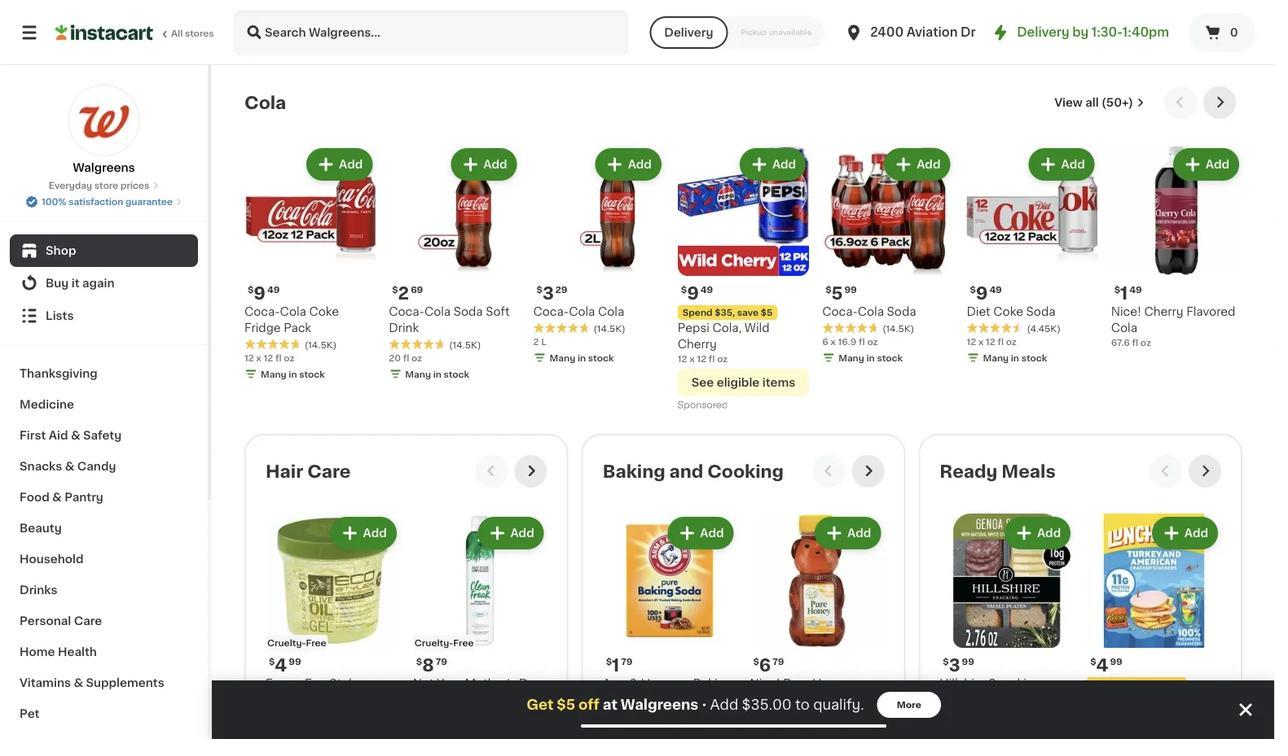 Task type: describe. For each thing, give the bounding box(es) containing it.
$35,
[[715, 309, 735, 318]]

$ 3 29
[[537, 285, 568, 302]]

3 for hillshire
[[949, 657, 960, 674]]

cherry inside nice! cherry flavored cola 67.6 fl oz
[[1145, 307, 1184, 318]]

save for 9
[[737, 309, 759, 318]]

$5 for 9
[[761, 309, 773, 318]]

lists
[[46, 310, 74, 322]]

4 for spend
[[1097, 657, 1109, 674]]

drink
[[389, 323, 419, 334]]

add for diet coke soda
[[1061, 159, 1085, 170]]

stock inside button
[[588, 52, 614, 61]]

cruelty-free for 4
[[267, 639, 327, 648]]

safety
[[83, 430, 122, 442]]

1 for nice! cherry flavored cola
[[1121, 285, 1128, 302]]

x for coca-cola soda
[[831, 337, 836, 346]]

save for 4
[[1147, 681, 1168, 690]]

x for diet coke soda
[[979, 337, 984, 346]]

cheddar
[[940, 728, 990, 739]]

snacks & candy link
[[10, 451, 198, 482]]

home
[[20, 647, 55, 658]]

honey
[[812, 679, 851, 690]]

9 for diet
[[976, 285, 988, 302]]

vitamins & supplements
[[20, 678, 164, 689]]

beauty link
[[10, 513, 198, 544]]

0 vertical spatial walgreens
[[73, 162, 135, 174]]

genoa
[[1015, 695, 1053, 707]]

arm & hammer baking soda, pure
[[603, 679, 732, 707]]

many in stock inside button
[[550, 52, 614, 61]]

$ 4 99 for spend
[[1091, 657, 1123, 674]]

oz inside the nice! pure honey 12 oz
[[762, 695, 773, 704]]

again
[[82, 278, 115, 289]]

in for coca-cola soda soft drink
[[433, 370, 442, 379]]

add button for coca-cola soda
[[886, 150, 949, 179]]

pack
[[284, 323, 311, 334]]

0 button
[[1189, 13, 1256, 52]]

$ 9 49 for coca-
[[248, 285, 280, 302]]

many for coca-cola coke fridge pack
[[261, 370, 287, 379]]

$ for coca-cola soda
[[826, 286, 832, 295]]

(50+)
[[1102, 97, 1134, 108]]

•
[[702, 699, 707, 712]]

qualify.
[[813, 699, 864, 713]]

2 l
[[533, 337, 547, 346]]

ct for (6.14k)
[[258, 36, 268, 45]]

style
[[330, 679, 359, 690]]

$ for spend $32, save $5
[[1091, 658, 1097, 667]]

49 inside $ 1 49
[[1130, 286, 1142, 295]]

drinks
[[20, 585, 57, 597]]

(14.5k) for 9
[[305, 341, 337, 350]]

stock for diet coke soda
[[1022, 354, 1047, 363]]

lists link
[[10, 300, 198, 333]]

fl down fridge
[[275, 354, 282, 363]]

$ 1 79
[[606, 657, 633, 674]]

delivery by 1:30-1:40pm
[[1017, 26, 1169, 38]]

sponsored badge image inside item carousel region
[[678, 401, 727, 411]]

pure inside the nice! pure honey 12 oz
[[783, 679, 810, 690]]

household link
[[10, 544, 198, 575]]

add for nice! cherry flavored cola
[[1206, 159, 1230, 170]]

pantry
[[64, 492, 103, 504]]

add for arm & hammer baking soda, pure
[[700, 528, 724, 540]]

soda,
[[603, 695, 635, 707]]

pet
[[20, 709, 40, 720]]

stock for coca-cola soda soft drink
[[444, 370, 470, 379]]

it
[[72, 278, 80, 289]]

many for coca-cola soda soft drink
[[405, 370, 431, 379]]

l
[[541, 337, 547, 346]]

medicine link
[[10, 390, 198, 421]]

coca-cola coke fridge pack
[[244, 306, 339, 334]]

nice! for 12
[[750, 679, 781, 690]]

see
[[692, 377, 714, 389]]

$ 9 49 for spend
[[681, 285, 713, 302]]

stock for coca-cola soda
[[877, 354, 903, 363]]

all stores
[[171, 29, 214, 38]]

oz down the diet coke soda
[[1006, 337, 1017, 346]]

spend $32, save $5
[[1092, 681, 1182, 690]]

baking and cooking
[[603, 463, 784, 480]]

many for diet coke soda
[[983, 354, 1009, 363]]

walgreens logo image
[[68, 85, 140, 156]]

12 x 12 fl oz for diet
[[967, 337, 1017, 346]]

add button for diet coke soda
[[1030, 150, 1093, 179]]

eligible
[[717, 377, 760, 389]]

personal care
[[20, 616, 102, 628]]

coca- for 5
[[822, 306, 858, 318]]

$ for hillshire snacking small plates, genoa salami and white cheddar chee
[[943, 658, 949, 667]]

thanksgiving link
[[10, 359, 198, 390]]

cooking
[[708, 463, 784, 480]]

(4.45k)
[[1027, 324, 1061, 333]]

spend $35, save $5
[[683, 309, 773, 318]]

in for coca-cola soda
[[867, 354, 875, 363]]

ready
[[940, 463, 998, 480]]

vitamins
[[20, 678, 71, 689]]

by
[[1073, 26, 1089, 38]]

25 for (6.14k)
[[244, 36, 256, 45]]

all
[[1086, 97, 1099, 108]]

product group containing 6
[[750, 514, 884, 725]]

many in stock for coca-cola coke fridge pack
[[261, 370, 325, 379]]

hillshire snacking small plates, genoa salami and white cheddar chee
[[940, 679, 1053, 740]]

get
[[527, 699, 554, 713]]

home health link
[[10, 637, 198, 668]]

oz inside pepsi cola, wild cherry 12 x 12 fl oz
[[717, 355, 728, 364]]

in inside button
[[578, 52, 586, 61]]

25 ct button
[[822, 0, 954, 32]]

1.75 oz
[[389, 21, 419, 30]]

25 inside 25 ct button
[[822, 21, 834, 30]]

4 for ecoco
[[275, 657, 287, 674]]

(6.14k)
[[305, 23, 336, 32]]

plates,
[[974, 695, 1012, 707]]

ecoco eco style styling gel, professional, olive oil
[[266, 679, 390, 723]]

add button for coca-cola coke fridge pack
[[308, 150, 371, 179]]

add inside the treatment tracker modal dialog
[[710, 699, 739, 713]]

coca-cola cola
[[533, 306, 624, 318]]

fl inside nice! cherry flavored cola 67.6 fl oz
[[1132, 339, 1139, 348]]

100% satisfaction guarantee button
[[25, 192, 182, 209]]

citrus,
[[508, 695, 546, 707]]

more
[[897, 701, 922, 710]]

100%
[[42, 198, 66, 207]]

16 oz
[[603, 726, 626, 735]]

first
[[20, 430, 46, 442]]

in for coca-cola coke fridge pack
[[289, 370, 297, 379]]

lb
[[973, 21, 982, 30]]

$ for nice! pure honey
[[753, 658, 759, 667]]

0.09
[[678, 36, 699, 45]]

baking inside arm & hammer baking soda, pure
[[693, 679, 732, 690]]

candy
[[77, 461, 116, 473]]

many in stock for coca-cola soda
[[839, 354, 903, 363]]

1 vertical spatial 2
[[533, 337, 539, 346]]

12 inside the nice! pure honey 12 oz
[[750, 695, 760, 704]]

product group containing 8
[[413, 514, 547, 740]]

& for arm
[[629, 679, 638, 690]]

oz right 16
[[615, 726, 626, 735]]

9 for coca-
[[254, 285, 266, 302]]

many for coca-cola soda
[[839, 354, 865, 363]]

free for 8
[[453, 639, 474, 648]]

67.6
[[1111, 339, 1130, 348]]

79 for 8
[[436, 658, 447, 667]]

1 vertical spatial 6
[[759, 657, 771, 674]]

1 inside button
[[967, 21, 971, 30]]

$ 4 99 for ecoco
[[269, 657, 301, 674]]

soda for 5
[[887, 306, 916, 318]]

spend for 9
[[683, 309, 713, 318]]

food & pantry
[[20, 492, 103, 504]]

2 coke from the left
[[994, 307, 1024, 318]]

99 for coca-
[[845, 286, 857, 295]]

sponsored badge image inside product group
[[678, 48, 727, 58]]

12 x 12 fl oz for coca-
[[244, 354, 295, 363]]

not
[[413, 679, 434, 690]]

69
[[411, 286, 423, 295]]

$ 3 99
[[943, 657, 975, 674]]

25 for (178)
[[1111, 36, 1123, 45]]

to
[[795, 699, 810, 713]]

(14.5k) for 5
[[883, 324, 915, 333]]

0 vertical spatial and
[[670, 463, 704, 480]]

care for personal care
[[74, 616, 102, 628]]

79 for 1
[[621, 658, 633, 667]]

$ for coca-cola cola
[[537, 286, 543, 295]]

1.75
[[389, 21, 406, 30]]

mother's
[[465, 679, 516, 690]]

delivery for delivery
[[664, 27, 713, 38]]

see eligible items
[[692, 377, 796, 389]]

coca-cola soda
[[822, 306, 916, 318]]

49 for spend
[[701, 286, 713, 295]]

& for food
[[52, 492, 62, 504]]

oz inside "button"
[[408, 21, 419, 30]]

stock for coca-cola cola
[[588, 354, 614, 363]]



Task type: locate. For each thing, give the bounding box(es) containing it.
49 up the coca-cola coke fridge pack at top left
[[267, 286, 280, 295]]

add for coca-cola cola
[[628, 159, 652, 170]]

3 coca- from the left
[[822, 306, 858, 318]]

49
[[267, 286, 280, 295], [701, 286, 713, 295], [990, 286, 1002, 295], [1130, 286, 1142, 295]]

99 for spend
[[1110, 658, 1123, 667]]

& right aid
[[71, 430, 80, 442]]

2 inside product group
[[398, 285, 409, 302]]

$ up "coca-cola soda"
[[826, 286, 832, 295]]

nice! for cola
[[1111, 307, 1142, 318]]

None search field
[[233, 10, 629, 55]]

free up your on the left of the page
[[453, 639, 474, 648]]

99 inside $ 5 99
[[845, 286, 857, 295]]

$5 inside the treatment tracker modal dialog
[[557, 699, 575, 713]]

1 vertical spatial pure
[[638, 695, 664, 707]]

1 horizontal spatial $ 4 99
[[1091, 657, 1123, 674]]

79 right 8
[[436, 658, 447, 667]]

coke inside the coca-cola coke fridge pack
[[309, 306, 339, 318]]

cruelty- for 4
[[267, 639, 306, 648]]

thanksgiving
[[20, 368, 98, 380]]

$5 up wild
[[761, 309, 773, 318]]

0 horizontal spatial baking
[[603, 463, 666, 480]]

& for vitamins
[[74, 678, 83, 689]]

pepsi
[[678, 323, 710, 334]]

0 vertical spatial 12 x 12 fl oz
[[967, 337, 1017, 346]]

cruelty-free inside product group
[[415, 639, 474, 648]]

(14.5k) down pack
[[305, 341, 337, 350]]

0 horizontal spatial 3
[[543, 285, 554, 302]]

product group
[[678, 0, 809, 62], [244, 145, 376, 384], [389, 145, 520, 384], [533, 145, 665, 368], [678, 145, 809, 415], [822, 145, 954, 368], [967, 145, 1098, 368], [1111, 145, 1243, 350], [266, 514, 400, 740], [413, 514, 547, 740], [603, 514, 737, 740], [750, 514, 884, 725], [940, 514, 1074, 740], [1087, 514, 1222, 740]]

nice! cherry flavored cola 67.6 fl oz
[[1111, 307, 1236, 348]]

coca- inside coca-cola soda soft drink
[[389, 307, 425, 318]]

stock
[[588, 52, 614, 61], [588, 354, 614, 363], [877, 354, 903, 363], [1022, 354, 1047, 363], [299, 370, 325, 379], [444, 370, 470, 379], [805, 711, 831, 720]]

1 horizontal spatial care
[[307, 463, 351, 480]]

20
[[389, 354, 401, 363]]

1 9 from the left
[[254, 285, 266, 302]]

walgreens
[[73, 162, 135, 174], [621, 699, 699, 713]]

free up eco
[[306, 639, 327, 648]]

0 horizontal spatial coke
[[309, 306, 339, 318]]

3 up hillshire
[[949, 657, 960, 674]]

0 horizontal spatial 2
[[398, 285, 409, 302]]

0 horizontal spatial 4
[[275, 657, 287, 674]]

1 horizontal spatial baking
[[693, 679, 732, 690]]

$ for nice! cherry flavored cola
[[1115, 286, 1121, 295]]

your
[[437, 679, 462, 690]]

6 x 16.9 fl oz
[[822, 337, 878, 346]]

9 up pepsi at top right
[[687, 285, 699, 302]]

free inside product group
[[453, 639, 474, 648]]

delivery for delivery by 1:30-1:40pm
[[1017, 26, 1070, 38]]

$5 inside item carousel region
[[761, 309, 773, 318]]

0 horizontal spatial 12 x 12 fl oz
[[244, 354, 295, 363]]

$ for coca-cola soda soft drink
[[392, 286, 398, 295]]

12 x 12 fl oz down fridge
[[244, 354, 295, 363]]

3
[[543, 285, 554, 302], [949, 657, 960, 674]]

add button for coca-cola cola
[[597, 150, 660, 179]]

add button for arm & hammer baking soda, pure
[[669, 519, 732, 549]]

cola inside coca-cola soda soft drink
[[425, 307, 451, 318]]

coca- for 3
[[533, 306, 569, 318]]

store
[[94, 181, 118, 190]]

2 $ 9 49 from the left
[[681, 285, 713, 302]]

ecoco
[[266, 679, 302, 690]]

2 cruelty-free from the left
[[415, 639, 474, 648]]

add button for hillshire snacking small plates, genoa salami and white cheddar chee
[[1006, 519, 1069, 549]]

cola
[[244, 94, 286, 111], [280, 306, 306, 318], [569, 306, 595, 318], [598, 306, 624, 318], [858, 306, 884, 318], [425, 307, 451, 318], [1111, 323, 1138, 334]]

oz right 1.75
[[408, 21, 419, 30]]

$ for ecoco eco style styling gel, professional, olive oil
[[269, 658, 275, 667]]

6 left 16.9 at right top
[[822, 337, 828, 346]]

99 inside $ 3 99
[[962, 658, 975, 667]]

$ 9 49
[[248, 285, 280, 302], [681, 285, 713, 302], [970, 285, 1002, 302]]

add for ecoco eco style styling gel, professional, olive oil
[[363, 528, 387, 540]]

$ 1 49
[[1115, 285, 1142, 302]]

oz up eligible
[[717, 355, 728, 364]]

0 horizontal spatial cherry
[[678, 339, 717, 351]]

Search field
[[235, 11, 627, 54]]

1 vertical spatial 1
[[1121, 285, 1128, 302]]

spend inside item carousel region
[[683, 309, 713, 318]]

1 vertical spatial walgreens
[[621, 699, 699, 713]]

fl down the diet coke soda
[[998, 337, 1004, 346]]

1 cruelty-free from the left
[[267, 639, 327, 648]]

care right hair
[[307, 463, 351, 480]]

3 $ 9 49 from the left
[[970, 285, 1002, 302]]

snacks & candy
[[20, 461, 116, 473]]

$ up not
[[416, 658, 422, 667]]

2 vertical spatial $5
[[557, 699, 575, 713]]

many for coca-cola cola
[[550, 354, 576, 363]]

soda
[[887, 306, 916, 318], [454, 307, 483, 318], [1026, 307, 1056, 318]]

4 coca- from the left
[[389, 307, 425, 318]]

1:40pm
[[1123, 26, 1169, 38]]

many in stock for coca-cola soda soft drink
[[405, 370, 470, 379]]

many inside many in stock button
[[550, 52, 576, 61]]

3 79 from the left
[[773, 658, 784, 667]]

pepsi cola, wild cherry 12 x 12 fl oz
[[678, 323, 770, 364]]

snacking
[[989, 679, 1041, 690]]

snacks
[[20, 461, 62, 473]]

$ for spend $35, save $5
[[681, 286, 687, 295]]

$ 9 49 up diet
[[970, 285, 1002, 302]]

99 for ecoco
[[289, 658, 301, 667]]

4
[[275, 657, 287, 674], [1097, 657, 1109, 674]]

view all (50+) button
[[1048, 86, 1152, 119]]

pure down the hammer
[[638, 695, 664, 707]]

spend for 4
[[1092, 681, 1122, 690]]

sponsored badge image
[[678, 48, 727, 58], [678, 401, 727, 411]]

1 horizontal spatial 79
[[621, 658, 633, 667]]

0 horizontal spatial 9
[[254, 285, 266, 302]]

pure up to
[[783, 679, 810, 690]]

oz right 16.9 at right top
[[867, 337, 878, 346]]

cola inside the coca-cola coke fridge pack
[[280, 306, 306, 318]]

add for coca-cola soda
[[917, 159, 941, 170]]

$5 for 4
[[1170, 681, 1182, 690]]

food
[[20, 492, 49, 504]]

cruelty-free up $ 8 79
[[415, 639, 474, 648]]

$5 left off
[[557, 699, 575, 713]]

2 horizontal spatial 1
[[1121, 285, 1128, 302]]

9 for spend
[[687, 285, 699, 302]]

in for diet coke soda
[[1011, 354, 1020, 363]]

$ 9 49 for diet
[[970, 285, 1002, 302]]

$5 right $32,
[[1170, 681, 1182, 690]]

2 horizontal spatial 9
[[976, 285, 988, 302]]

oz down pack
[[284, 354, 295, 363]]

medicine
[[20, 399, 74, 411]]

x down fridge
[[256, 354, 262, 363]]

$ inside $ 1 79
[[606, 658, 612, 667]]

cherry left flavored at the right top of page
[[1145, 307, 1184, 318]]

3 9 from the left
[[976, 285, 988, 302]]

1 horizontal spatial 25
[[822, 21, 834, 30]]

& down 'health'
[[74, 678, 83, 689]]

add for hillshire snacking small plates, genoa salami and white cheddar chee
[[1037, 528, 1061, 540]]

1 vertical spatial $5
[[1170, 681, 1182, 690]]

nice! inside nice! cherry flavored cola 67.6 fl oz
[[1111, 307, 1142, 318]]

79 inside $ 6 79
[[773, 658, 784, 667]]

many in stock for diet coke soda
[[983, 354, 1047, 363]]

0 horizontal spatial $ 4 99
[[269, 657, 301, 674]]

1 vertical spatial and
[[981, 711, 1002, 723]]

ct left 2400
[[836, 21, 846, 30]]

coca- down $ 3 29
[[533, 306, 569, 318]]

0 horizontal spatial save
[[737, 309, 759, 318]]

care inside "link"
[[307, 463, 351, 480]]

everyday store prices link
[[49, 179, 159, 192]]

1 horizontal spatial $5
[[761, 309, 773, 318]]

79 inside $ 8 79
[[436, 658, 447, 667]]

pure inside arm & hammer baking soda, pure
[[638, 695, 664, 707]]

0 vertical spatial cherry
[[1145, 307, 1184, 318]]

coca-cola soda soft drink
[[389, 307, 510, 334]]

$ up ecoco
[[269, 658, 275, 667]]

1 inside item carousel region
[[1121, 285, 1128, 302]]

4 49 from the left
[[1130, 286, 1142, 295]]

1 vertical spatial care
[[74, 616, 102, 628]]

satisfaction
[[69, 198, 123, 207]]

$ inside the $ 2 69
[[392, 286, 398, 295]]

care up 'health'
[[74, 616, 102, 628]]

3 soda from the left
[[1026, 307, 1056, 318]]

0.09 oz
[[678, 36, 712, 45]]

and inside hillshire snacking small plates, genoa salami and white cheddar chee
[[981, 711, 1002, 723]]

2 sponsored badge image from the top
[[678, 401, 727, 411]]

fl right 16.9 at right top
[[859, 337, 865, 346]]

$ 5 99
[[826, 285, 857, 302]]

1 horizontal spatial $ 9 49
[[681, 285, 713, 302]]

3 for coca-
[[543, 285, 554, 302]]

2 left 69
[[398, 285, 409, 302]]

1 horizontal spatial free
[[453, 639, 474, 648]]

delivery inside button
[[664, 27, 713, 38]]

cherry inside pepsi cola, wild cherry 12 x 12 fl oz
[[678, 339, 717, 351]]

cruelty- up $ 8 79
[[415, 639, 453, 648]]

cola inside nice! cherry flavored cola 67.6 fl oz
[[1111, 323, 1138, 334]]

1 up 67.6
[[1121, 285, 1128, 302]]

oz right 20
[[412, 354, 422, 363]]

&
[[71, 430, 80, 442], [65, 461, 74, 473], [52, 492, 62, 504], [74, 678, 83, 689], [629, 679, 638, 690]]

2 $ 4 99 from the left
[[1091, 657, 1123, 674]]

0 horizontal spatial walgreens
[[73, 162, 135, 174]]

styling
[[266, 695, 306, 707]]

$ up hillshire
[[943, 658, 949, 667]]

diet
[[967, 307, 991, 318]]

walgreens up (124)
[[621, 699, 699, 713]]

2 horizontal spatial 79
[[773, 658, 784, 667]]

1 vertical spatial baking
[[693, 679, 732, 690]]

many in stock for coca-cola cola
[[550, 354, 614, 363]]

1 horizontal spatial walgreens
[[621, 699, 699, 713]]

aid
[[49, 430, 68, 442]]

0 vertical spatial 3
[[543, 285, 554, 302]]

2 49 from the left
[[701, 286, 713, 295]]

0 horizontal spatial care
[[74, 616, 102, 628]]

meals
[[1002, 463, 1056, 480]]

prices
[[121, 181, 149, 190]]

(14.5k) down coca-cola soda soft drink
[[449, 341, 481, 350]]

1 for arm & hammer baking soda, pure
[[612, 657, 620, 674]]

0 horizontal spatial $5
[[557, 699, 575, 713]]

99 right the 5 in the top of the page
[[845, 286, 857, 295]]

spend left $32,
[[1092, 681, 1122, 690]]

0 horizontal spatial 79
[[436, 658, 447, 667]]

$ for coca-cola coke fridge pack
[[248, 286, 254, 295]]

stores
[[185, 29, 214, 38]]

x up see
[[690, 355, 695, 364]]

cruelty- for 8
[[415, 639, 453, 648]]

1 vertical spatial sponsored badge image
[[678, 401, 727, 411]]

$ inside $ 8 79
[[416, 658, 422, 667]]

buy it again link
[[10, 267, 198, 300]]

1 horizontal spatial spend
[[1092, 681, 1122, 690]]

delivery left by on the top right
[[1017, 26, 1070, 38]]

instacart logo image
[[55, 23, 153, 42]]

save
[[737, 309, 759, 318], [1147, 681, 1168, 690]]

and left the cooking
[[670, 463, 704, 480]]

all
[[171, 29, 183, 38]]

& right "food"
[[52, 492, 62, 504]]

2 soda from the left
[[454, 307, 483, 318]]

0 vertical spatial 1
[[967, 21, 971, 30]]

free for 4
[[306, 639, 327, 648]]

ct for (178)
[[1125, 36, 1135, 45]]

cruelty- up ecoco
[[267, 639, 306, 648]]

1 horizontal spatial 4
[[1097, 657, 1109, 674]]

25 ct left 2400
[[822, 21, 846, 30]]

coca- for 2
[[389, 307, 425, 318]]

1 horizontal spatial cruelty-free
[[415, 639, 474, 648]]

$ inside $ 3 29
[[537, 286, 543, 295]]

cruelty-
[[267, 639, 306, 648], [415, 639, 453, 648]]

2 horizontal spatial $5
[[1170, 681, 1182, 690]]

1 vertical spatial spend
[[1092, 681, 1122, 690]]

add button for not your mother's dry shampoo, fresh citrus, refreshing
[[480, 519, 542, 549]]

product group containing 5
[[822, 145, 954, 368]]

16
[[603, 726, 613, 735]]

99
[[845, 286, 857, 295], [289, 658, 301, 667], [962, 658, 975, 667], [1110, 658, 1123, 667]]

0 horizontal spatial soda
[[454, 307, 483, 318]]

1 up the arm
[[612, 657, 620, 674]]

49 up spend $35, save $5
[[701, 286, 713, 295]]

hair care link
[[266, 462, 351, 482]]

1 coke from the left
[[309, 306, 339, 318]]

add for not your mother's dry shampoo, fresh citrus, refreshing
[[511, 528, 534, 540]]

1 49 from the left
[[267, 286, 280, 295]]

79 up the arm
[[621, 658, 633, 667]]

delivery left (741)
[[664, 27, 713, 38]]

coca- up fridge
[[244, 306, 280, 318]]

save right $32,
[[1147, 681, 1168, 690]]

soda inside coca-cola soda soft drink
[[454, 307, 483, 318]]

fridge
[[244, 323, 281, 334]]

1 horizontal spatial soda
[[887, 306, 916, 318]]

$ up the arm
[[606, 658, 612, 667]]

add button for ecoco eco style styling gel, professional, olive oil
[[332, 519, 395, 549]]

9 up diet
[[976, 285, 988, 302]]

25 right by on the top right
[[1111, 36, 1123, 45]]

nice! pure honey 12 oz
[[750, 679, 851, 704]]

1 horizontal spatial 9
[[687, 285, 699, 302]]

99 up spend $32, save $5
[[1110, 658, 1123, 667]]

8
[[422, 657, 434, 674]]

25 ct right by on the top right
[[1111, 36, 1135, 45]]

$ for arm & hammer baking soda, pure
[[606, 658, 612, 667]]

0 vertical spatial baking
[[603, 463, 666, 480]]

ready meals
[[940, 463, 1056, 480]]

2 horizontal spatial 25
[[1111, 36, 1123, 45]]

add button for nice! cherry flavored cola
[[1175, 150, 1238, 179]]

1 vertical spatial 3
[[949, 657, 960, 674]]

0 horizontal spatial ct
[[258, 36, 268, 45]]

fl right 20
[[403, 354, 409, 363]]

1 horizontal spatial and
[[981, 711, 1002, 723]]

1 vertical spatial 12 x 12 fl oz
[[244, 354, 295, 363]]

oil
[[374, 711, 390, 723]]

cruelty- inside product group
[[415, 639, 453, 648]]

$ left 69
[[392, 286, 398, 295]]

1 left lb
[[967, 21, 971, 30]]

1 sponsored badge image from the top
[[678, 48, 727, 58]]

0 vertical spatial $5
[[761, 309, 773, 318]]

25 ct for (6.14k)
[[244, 36, 268, 45]]

cruelty-free for 8
[[415, 639, 474, 648]]

items
[[763, 377, 796, 389]]

0 vertical spatial care
[[307, 463, 351, 480]]

vitamins & supplements link
[[10, 668, 198, 699]]

coca- inside the coca-cola coke fridge pack
[[244, 306, 280, 318]]

$ 6 79
[[753, 657, 784, 674]]

1 horizontal spatial 25 ct
[[822, 21, 846, 30]]

49 up the diet coke soda
[[990, 286, 1002, 295]]

nice! down $ 1 49
[[1111, 307, 1142, 318]]

1 coca- from the left
[[244, 306, 280, 318]]

add button for nice! pure honey
[[817, 519, 880, 549]]

$ for diet coke soda
[[970, 286, 976, 295]]

treatment tracker modal dialog
[[212, 681, 1275, 740]]

0 vertical spatial nice!
[[1111, 307, 1142, 318]]

ct
[[836, 21, 846, 30], [258, 36, 268, 45], [1125, 36, 1135, 45]]

0 horizontal spatial 1
[[612, 657, 620, 674]]

pet link
[[10, 699, 198, 730]]

3 inside item carousel region
[[543, 285, 554, 302]]

1 $ 4 99 from the left
[[269, 657, 301, 674]]

0 horizontal spatial 25 ct
[[244, 36, 268, 45]]

99 for hillshire
[[962, 658, 975, 667]]

1 4 from the left
[[275, 657, 287, 674]]

0 horizontal spatial spend
[[683, 309, 713, 318]]

(14.5k) down coca-cola cola
[[594, 324, 626, 333]]

at
[[603, 699, 618, 713]]

25 ct inside 25 ct button
[[822, 21, 846, 30]]

25 ct for (178)
[[1111, 36, 1135, 45]]

20 fl oz
[[389, 354, 422, 363]]

0 vertical spatial save
[[737, 309, 759, 318]]

9 up fridge
[[254, 285, 266, 302]]

1 horizontal spatial coke
[[994, 307, 1024, 318]]

many in stock button
[[533, 0, 665, 67]]

baking and cooking link
[[603, 462, 784, 482]]

1 soda from the left
[[887, 306, 916, 318]]

stock for coca-cola coke fridge pack
[[299, 370, 325, 379]]

add button
[[308, 150, 371, 179], [453, 150, 516, 179], [597, 150, 660, 179], [742, 150, 804, 179], [886, 150, 949, 179], [1030, 150, 1093, 179], [1175, 150, 1238, 179], [332, 519, 395, 549], [480, 519, 542, 549], [669, 519, 732, 549], [817, 519, 880, 549], [1006, 519, 1069, 549], [1154, 519, 1217, 549]]

1 horizontal spatial 1
[[967, 21, 971, 30]]

many
[[550, 52, 576, 61], [550, 354, 576, 363], [839, 354, 865, 363], [983, 354, 1009, 363], [261, 370, 287, 379], [405, 370, 431, 379], [766, 711, 792, 720]]

nice! down $ 6 79
[[750, 679, 781, 690]]

$ inside $ 5 99
[[826, 286, 832, 295]]

99 up hillshire
[[962, 658, 975, 667]]

$ up pepsi at top right
[[681, 286, 687, 295]]

25 right stores at left top
[[244, 36, 256, 45]]

0 horizontal spatial 6
[[759, 657, 771, 674]]

cherry down pepsi at top right
[[678, 339, 717, 351]]

2 horizontal spatial soda
[[1026, 307, 1056, 318]]

in for coca-cola cola
[[578, 354, 586, 363]]

0 vertical spatial spend
[[683, 309, 713, 318]]

white
[[1005, 711, 1039, 723]]

4 up spend $32, save $5
[[1097, 657, 1109, 674]]

walgreens link
[[68, 85, 140, 176]]

12 x 12 fl oz down diet
[[967, 337, 1017, 346]]

& for snacks
[[65, 461, 74, 473]]

walgreens inside the treatment tracker modal dialog
[[621, 699, 699, 713]]

★★★★★
[[244, 21, 302, 32], [244, 21, 302, 32], [678, 21, 735, 32], [678, 21, 735, 32], [1111, 21, 1168, 32], [1111, 21, 1168, 32], [533, 322, 590, 334], [533, 322, 590, 334], [822, 322, 879, 334], [822, 322, 879, 334], [967, 322, 1024, 334], [967, 322, 1024, 334], [244, 338, 302, 350], [244, 338, 302, 350], [389, 338, 446, 350], [389, 338, 446, 350], [603, 711, 660, 722], [603, 711, 660, 722], [940, 727, 997, 738], [940, 727, 997, 738]]

& inside arm & hammer baking soda, pure
[[629, 679, 638, 690]]

$ left 29
[[537, 286, 543, 295]]

1 horizontal spatial 6
[[822, 337, 828, 346]]

1 horizontal spatial save
[[1147, 681, 1168, 690]]

1 horizontal spatial pure
[[783, 679, 810, 690]]

product group containing 2
[[389, 145, 520, 384]]

1 horizontal spatial 3
[[949, 657, 960, 674]]

49 for coca-
[[267, 286, 280, 295]]

x for coca-cola coke fridge pack
[[256, 354, 262, 363]]

1 $ 9 49 from the left
[[248, 285, 280, 302]]

1 cruelty- from the left
[[267, 639, 306, 648]]

$ inside $ 3 99
[[943, 658, 949, 667]]

2 horizontal spatial ct
[[1125, 36, 1135, 45]]

2 horizontal spatial 25 ct
[[1111, 36, 1135, 45]]

$ inside $ 6 79
[[753, 658, 759, 667]]

2 left l in the left of the page
[[533, 337, 539, 346]]

0 horizontal spatial cruelty-
[[267, 639, 306, 648]]

2 horizontal spatial $ 9 49
[[970, 285, 1002, 302]]

79 inside $ 1 79
[[621, 658, 633, 667]]

4 up ecoco
[[275, 657, 287, 674]]

2 cruelty- from the left
[[415, 639, 453, 648]]

sponsored badge image down see
[[678, 401, 727, 411]]

dry
[[519, 679, 540, 690]]

view all (50+)
[[1055, 97, 1134, 108]]

oz right 0.09
[[701, 36, 712, 45]]

supplements
[[86, 678, 164, 689]]

drinks link
[[10, 575, 198, 606]]

save inside item carousel region
[[737, 309, 759, 318]]

49 for diet
[[990, 286, 1002, 295]]

$ 4 99 up spend $32, save $5
[[1091, 657, 1123, 674]]

0 vertical spatial sponsored badge image
[[678, 48, 727, 58]]

first aid & safety link
[[10, 421, 198, 451]]

1 horizontal spatial delivery
[[1017, 26, 1070, 38]]

coca- for 9
[[244, 306, 280, 318]]

0 horizontal spatial cruelty-free
[[267, 639, 327, 648]]

oz inside nice! cherry flavored cola 67.6 fl oz
[[1141, 339, 1152, 348]]

1 vertical spatial save
[[1147, 681, 1168, 690]]

3 49 from the left
[[990, 286, 1002, 295]]

(14.5k) for 2
[[449, 341, 481, 350]]

fl right 67.6
[[1132, 339, 1139, 348]]

0 vertical spatial 2
[[398, 285, 409, 302]]

1 vertical spatial cherry
[[678, 339, 717, 351]]

6 inside item carousel region
[[822, 337, 828, 346]]

1 horizontal spatial ct
[[836, 21, 846, 30]]

25 ct right stores at left top
[[244, 36, 268, 45]]

$ 9 49 up pepsi at top right
[[681, 285, 713, 302]]

0 vertical spatial pure
[[783, 679, 810, 690]]

product group containing ★★★★★
[[678, 0, 809, 62]]

x down diet
[[979, 337, 984, 346]]

first aid & safety
[[20, 430, 122, 442]]

soda for 2
[[454, 307, 483, 318]]

2 vertical spatial 1
[[612, 657, 620, 674]]

1 horizontal spatial cherry
[[1145, 307, 1184, 318]]

coke up pack
[[309, 306, 339, 318]]

coke right diet
[[994, 307, 1024, 318]]

off
[[579, 699, 600, 713]]

2 free from the left
[[453, 639, 474, 648]]

ct inside button
[[836, 21, 846, 30]]

wild
[[745, 323, 770, 334]]

0 horizontal spatial free
[[306, 639, 327, 648]]

0 horizontal spatial and
[[670, 463, 704, 480]]

3 left 29
[[543, 285, 554, 302]]

cola,
[[713, 323, 742, 334]]

2
[[398, 285, 409, 302], [533, 337, 539, 346]]

2 4 from the left
[[1097, 657, 1109, 674]]

0 horizontal spatial $ 9 49
[[248, 285, 280, 302]]

x inside pepsi cola, wild cherry 12 x 12 fl oz
[[690, 355, 695, 364]]

nice! inside the nice! pure honey 12 oz
[[750, 679, 781, 690]]

item carousel region
[[244, 86, 1243, 421]]

79 for 6
[[773, 658, 784, 667]]

1 horizontal spatial 2
[[533, 337, 539, 346]]

0 horizontal spatial delivery
[[664, 27, 713, 38]]

$ up fridge
[[248, 286, 254, 295]]

0 horizontal spatial pure
[[638, 695, 664, 707]]

2 9 from the left
[[687, 285, 699, 302]]

and down 'plates,' on the right bottom of page
[[981, 711, 1002, 723]]

flavored
[[1187, 307, 1236, 318]]

1 79 from the left
[[621, 658, 633, 667]]

2 79 from the left
[[436, 658, 447, 667]]

1 horizontal spatial cruelty-
[[415, 639, 453, 648]]

sponsored badge image down 0.09 oz
[[678, 48, 727, 58]]

1 vertical spatial nice!
[[750, 679, 781, 690]]

$ 4 99
[[269, 657, 301, 674], [1091, 657, 1123, 674]]

$ up $35.00
[[753, 658, 759, 667]]

add for coca-cola coke fridge pack
[[339, 159, 363, 170]]

health
[[58, 647, 97, 658]]

1 horizontal spatial nice!
[[1111, 307, 1142, 318]]

(14.5k) down "coca-cola soda"
[[883, 324, 915, 333]]

2400 aviation dr
[[870, 26, 976, 38]]

(14.5k) for 3
[[594, 324, 626, 333]]

add for nice! pure honey
[[848, 528, 871, 540]]

0 horizontal spatial 25
[[244, 36, 256, 45]]

1 free from the left
[[306, 639, 327, 648]]

1:30-
[[1092, 26, 1123, 38]]

$ 9 49 up fridge
[[248, 285, 280, 302]]

x left 16.9 at right top
[[831, 337, 836, 346]]

$ for not your mother's dry shampoo, fresh citrus, refreshing
[[416, 658, 422, 667]]

0 vertical spatial 6
[[822, 337, 828, 346]]

dr
[[961, 26, 976, 38]]

$ up 67.6
[[1115, 286, 1121, 295]]

2400
[[870, 26, 904, 38]]

save up wild
[[737, 309, 759, 318]]

2 coca- from the left
[[533, 306, 569, 318]]

service type group
[[650, 16, 825, 49]]

soft
[[486, 307, 510, 318]]

all stores link
[[55, 10, 215, 55]]

x inside product group
[[831, 337, 836, 346]]

spend up pepsi at top right
[[683, 309, 713, 318]]

care for hair care
[[307, 463, 351, 480]]

fl inside pepsi cola, wild cherry 12 x 12 fl oz
[[709, 355, 715, 364]]

$ inside $ 1 49
[[1115, 286, 1121, 295]]

$ 4 99 up ecoco
[[269, 657, 301, 674]]

$35.00
[[742, 699, 792, 713]]

everyday store prices
[[49, 181, 149, 190]]

0 horizontal spatial nice!
[[750, 679, 781, 690]]



Task type: vqa. For each thing, say whether or not it's contained in the screenshot.
left the Spend
yes



